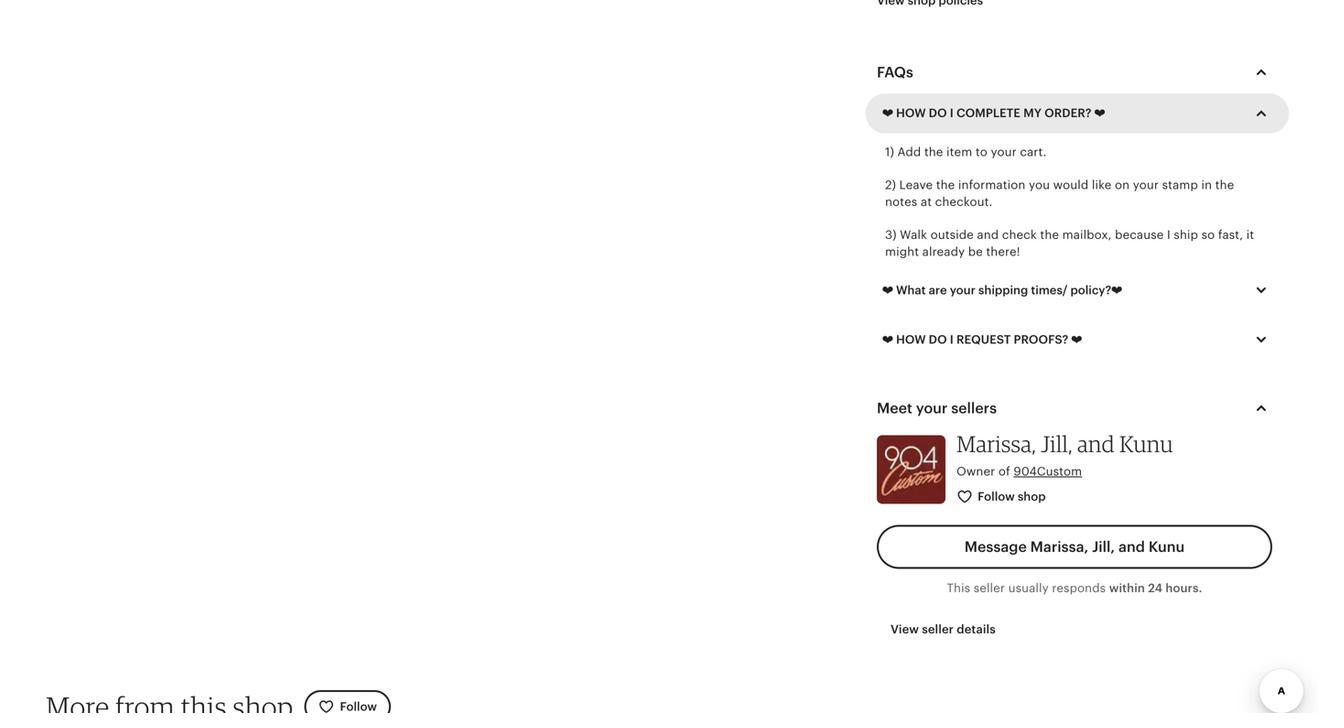 Task type: vqa. For each thing, say whether or not it's contained in the screenshot.
the FAQs DROPDOWN BUTTON
yes



Task type: describe. For each thing, give the bounding box(es) containing it.
meet your sellers button
[[861, 386, 1289, 430]]

walk
[[900, 228, 927, 242]]

view seller details link
[[877, 613, 1010, 646]]

message
[[965, 539, 1027, 555]]

24
[[1148, 581, 1163, 595]]

already
[[922, 245, 965, 259]]

are
[[929, 283, 947, 297]]

❤ what are your shipping times/ policy?❤
[[882, 283, 1122, 297]]

so
[[1202, 228, 1215, 242]]

do for complete
[[929, 106, 947, 120]]

usually
[[1008, 581, 1049, 595]]

this
[[947, 581, 971, 595]]

2) leave the information you would like on your stamp in the notes at checkout.
[[885, 178, 1234, 209]]

message marissa, jill, and kunu button
[[877, 525, 1272, 569]]

❤ right proofs?
[[1071, 333, 1082, 347]]

❤ for ❤ how do i request proofs? ❤
[[882, 333, 893, 347]]

the right in
[[1215, 178, 1234, 192]]

i inside 3) walk outside and check the mailbox, because i ship so fast, it might already be there!
[[1167, 228, 1171, 242]]

might
[[885, 245, 919, 259]]

3)
[[885, 228, 897, 242]]

would
[[1053, 178, 1089, 192]]

within
[[1109, 581, 1145, 595]]

check
[[1002, 228, 1037, 242]]

item
[[947, 145, 972, 159]]

the up checkout.
[[936, 178, 955, 192]]

shop
[[1018, 490, 1046, 503]]

you
[[1029, 178, 1050, 192]]

like
[[1092, 178, 1112, 192]]

view seller details
[[891, 623, 996, 636]]

because
[[1115, 228, 1164, 242]]

faqs button
[[861, 50, 1289, 94]]

there!
[[986, 245, 1020, 259]]

message marissa, jill, and kunu
[[965, 539, 1185, 555]]

shipping
[[979, 283, 1028, 297]]

your right to
[[991, 145, 1017, 159]]

❤ right order?
[[1094, 106, 1105, 120]]

❤ how do i complete my order? ❤
[[882, 106, 1105, 120]]

your inside meet your sellers dropdown button
[[916, 400, 948, 417]]

proofs?
[[1014, 333, 1069, 347]]

checkout.
[[935, 195, 993, 209]]

kunu inside marissa, jill, and kunu owner of 904custom
[[1120, 430, 1174, 457]]

and for jill,
[[1119, 539, 1145, 555]]

fast,
[[1218, 228, 1243, 242]]

i for ❤ how do i complete my order? ❤
[[950, 106, 954, 120]]

follow shop
[[978, 490, 1046, 503]]

1)
[[885, 145, 894, 159]]

1) add the item to your cart.
[[885, 145, 1047, 159]]

complete
[[957, 106, 1021, 120]]

leave
[[899, 178, 933, 192]]

information
[[958, 178, 1026, 192]]

how for ❤ how do i request proofs? ❤
[[896, 333, 926, 347]]

policy?❤
[[1071, 283, 1122, 297]]

request
[[957, 333, 1011, 347]]

in
[[1202, 178, 1212, 192]]

follow
[[978, 490, 1015, 503]]



Task type: locate. For each thing, give the bounding box(es) containing it.
904custom
[[1014, 465, 1082, 478]]

1 vertical spatial marissa,
[[1030, 539, 1089, 555]]

of
[[999, 465, 1010, 478]]

0 vertical spatial and
[[977, 228, 999, 242]]

jill,
[[1041, 430, 1073, 457], [1092, 539, 1115, 555]]

kunu
[[1120, 430, 1174, 457], [1149, 539, 1185, 555]]

2)
[[885, 178, 896, 192]]

3) walk outside and check the mailbox, because i ship so fast, it might already be there!
[[885, 228, 1254, 259]]

what
[[896, 283, 926, 297]]

how
[[896, 106, 926, 120], [896, 333, 926, 347]]

to
[[976, 145, 988, 159]]

seller inside view seller details link
[[922, 623, 954, 636]]

and up 904custom link
[[1077, 430, 1115, 457]]

1 horizontal spatial seller
[[974, 581, 1005, 595]]

1 do from the top
[[929, 106, 947, 120]]

1 horizontal spatial and
[[1077, 430, 1115, 457]]

and inside 3) walk outside and check the mailbox, because i ship so fast, it might already be there!
[[977, 228, 999, 242]]

1 vertical spatial jill,
[[1092, 539, 1115, 555]]

❤ up meet
[[882, 333, 893, 347]]

i inside ❤ how do i complete my order? ❤ dropdown button
[[950, 106, 954, 120]]

1 vertical spatial seller
[[922, 623, 954, 636]]

owner
[[957, 465, 995, 478]]

and inside button
[[1119, 539, 1145, 555]]

2 vertical spatial and
[[1119, 539, 1145, 555]]

ship
[[1174, 228, 1198, 242]]

1 vertical spatial kunu
[[1149, 539, 1185, 555]]

order?
[[1045, 106, 1092, 120]]

seller right this
[[974, 581, 1005, 595]]

2 vertical spatial i
[[950, 333, 954, 347]]

❤ up 1)
[[882, 106, 893, 120]]

and for outside
[[977, 228, 999, 242]]

the inside 3) walk outside and check the mailbox, because i ship so fast, it might already be there!
[[1040, 228, 1059, 242]]

do left request
[[929, 333, 947, 347]]

marissa, up of
[[957, 430, 1036, 457]]

meet your sellers
[[877, 400, 997, 417]]

times/
[[1031, 283, 1068, 297]]

❤ how do i complete my order? ❤ button
[[869, 94, 1286, 133]]

i
[[950, 106, 954, 120], [1167, 228, 1171, 242], [950, 333, 954, 347]]

marissa, jill, and kunu image
[[877, 435, 946, 504]]

1 vertical spatial i
[[1167, 228, 1171, 242]]

the right check
[[1040, 228, 1059, 242]]

2 how from the top
[[896, 333, 926, 347]]

do up item
[[929, 106, 947, 120]]

and inside marissa, jill, and kunu owner of 904custom
[[1077, 430, 1115, 457]]

marissa, inside marissa, jill, and kunu owner of 904custom
[[957, 430, 1036, 457]]

jill, up 904custom link
[[1041, 430, 1073, 457]]

do
[[929, 106, 947, 120], [929, 333, 947, 347]]

your inside 2) leave the information you would like on your stamp in the notes at checkout.
[[1133, 178, 1159, 192]]

jill, inside button
[[1092, 539, 1115, 555]]

notes
[[885, 195, 918, 209]]

0 vertical spatial jill,
[[1041, 430, 1073, 457]]

❤ what are your shipping times/ policy?❤ button
[[869, 271, 1286, 310]]

stamp
[[1162, 178, 1198, 192]]

jill, up within
[[1092, 539, 1115, 555]]

2 do from the top
[[929, 333, 947, 347]]

details
[[957, 623, 996, 636]]

904custom link
[[1014, 465, 1082, 478]]

1 vertical spatial and
[[1077, 430, 1115, 457]]

marissa, jill, and kunu owner of 904custom
[[957, 430, 1174, 478]]

do for request
[[929, 333, 947, 347]]

how up add
[[896, 106, 926, 120]]

i left ship
[[1167, 228, 1171, 242]]

and up be
[[977, 228, 999, 242]]

the
[[924, 145, 943, 159], [936, 178, 955, 192], [1215, 178, 1234, 192], [1040, 228, 1059, 242]]

at
[[921, 195, 932, 209]]

your right are
[[950, 283, 976, 297]]

0 vertical spatial i
[[950, 106, 954, 120]]

❤
[[882, 106, 893, 120], [1094, 106, 1105, 120], [882, 283, 893, 297], [882, 333, 893, 347], [1071, 333, 1082, 347]]

your inside ❤ what are your shipping times/ policy?❤ dropdown button
[[950, 283, 976, 297]]

sellers
[[951, 400, 997, 417]]

your right on
[[1133, 178, 1159, 192]]

1 vertical spatial how
[[896, 333, 926, 347]]

0 horizontal spatial seller
[[922, 623, 954, 636]]

and up within
[[1119, 539, 1145, 555]]

your
[[991, 145, 1017, 159], [1133, 178, 1159, 192], [950, 283, 976, 297], [916, 400, 948, 417]]

i for ❤ how do i request proofs? ❤
[[950, 333, 954, 347]]

i left complete
[[950, 106, 954, 120]]

❤ how do i request proofs? ❤ button
[[869, 321, 1286, 359]]

2 horizontal spatial and
[[1119, 539, 1145, 555]]

1 horizontal spatial jill,
[[1092, 539, 1115, 555]]

0 vertical spatial seller
[[974, 581, 1005, 595]]

seller for view
[[922, 623, 954, 636]]

responds
[[1052, 581, 1106, 595]]

❤ for ❤ how do i complete my order? ❤
[[882, 106, 893, 120]]

1 how from the top
[[896, 106, 926, 120]]

this seller usually responds within 24 hours.
[[947, 581, 1202, 595]]

marissa,
[[957, 430, 1036, 457], [1030, 539, 1089, 555]]

the right add
[[924, 145, 943, 159]]

mailbox,
[[1062, 228, 1112, 242]]

be
[[968, 245, 983, 259]]

0 vertical spatial kunu
[[1120, 430, 1174, 457]]

1 vertical spatial do
[[929, 333, 947, 347]]

0 horizontal spatial and
[[977, 228, 999, 242]]

follow shop button
[[943, 480, 1061, 514]]

marissa, inside button
[[1030, 539, 1089, 555]]

your right meet
[[916, 400, 948, 417]]

i left request
[[950, 333, 954, 347]]

0 vertical spatial how
[[896, 106, 926, 120]]

marissa, up this seller usually responds within 24 hours.
[[1030, 539, 1089, 555]]

seller for this
[[974, 581, 1005, 595]]

cart.
[[1020, 145, 1047, 159]]

faqs
[[877, 64, 913, 80]]

hours.
[[1166, 581, 1202, 595]]

❤ left what
[[882, 283, 893, 297]]

how for ❤ how do i complete my order? ❤
[[896, 106, 926, 120]]

and
[[977, 228, 999, 242], [1077, 430, 1115, 457], [1119, 539, 1145, 555]]

outside
[[931, 228, 974, 242]]

0 horizontal spatial jill,
[[1041, 430, 1073, 457]]

meet
[[877, 400, 913, 417]]

i inside ❤ how do i request proofs? ❤ dropdown button
[[950, 333, 954, 347]]

0 vertical spatial marissa,
[[957, 430, 1036, 457]]

view
[[891, 623, 919, 636]]

kunu inside button
[[1149, 539, 1185, 555]]

❤ how do i request proofs? ❤
[[882, 333, 1082, 347]]

on
[[1115, 178, 1130, 192]]

add
[[898, 145, 921, 159]]

seller right view
[[922, 623, 954, 636]]

it
[[1247, 228, 1254, 242]]

how down what
[[896, 333, 926, 347]]

❤ for ❤ what are your shipping times/ policy?❤
[[882, 283, 893, 297]]

seller
[[974, 581, 1005, 595], [922, 623, 954, 636]]

my
[[1024, 106, 1042, 120]]

0 vertical spatial do
[[929, 106, 947, 120]]

jill, inside marissa, jill, and kunu owner of 904custom
[[1041, 430, 1073, 457]]



